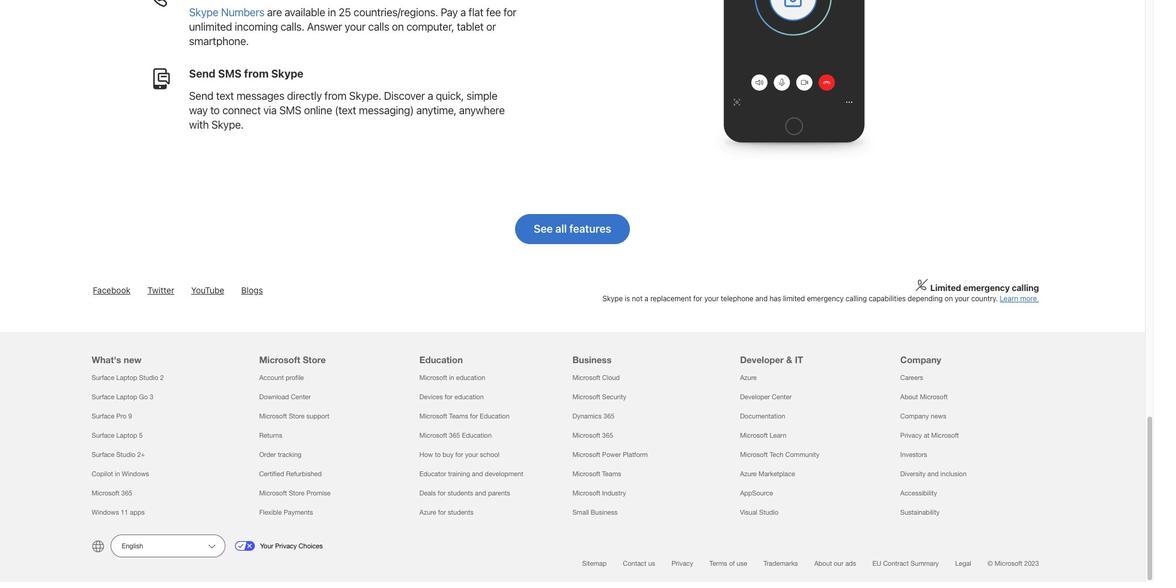 Task type: vqa. For each thing, say whether or not it's contained in the screenshot.
subscriptions to the bottom
no



Task type: locate. For each thing, give the bounding box(es) containing it.
0 vertical spatial studio
[[139, 374, 158, 381]]

use
[[737, 560, 747, 567]]

1 horizontal spatial sms
[[279, 104, 301, 117]]

a inside limited emergency calling skype is not a replacement for your telephone and has limited emergency calling capabilities depending on your country. learn more.
[[645, 294, 649, 303]]

1 horizontal spatial teams
[[602, 470, 621, 477]]

on inside are available in 25 countries/regions. pay a flat fee for unlimited incoming calls. answer your calls on computer, tablet or smartphone.
[[392, 21, 404, 33]]

microsoft for microsoft learn link
[[740, 432, 768, 439]]

studio left 2+
[[116, 451, 136, 458]]

windows left 11
[[92, 509, 119, 516]]

laptop left 5
[[116, 432, 137, 439]]

learn inside limited emergency calling skype is not a replacement for your telephone and has limited emergency calling capabilities depending on your country. learn more.
[[1000, 294, 1019, 303]]

documentation link
[[740, 412, 786, 420]]

what's new heading
[[92, 332, 245, 368]]

0 vertical spatial learn
[[1000, 294, 1019, 303]]

answer
[[307, 21, 342, 33]]

for right fee
[[504, 6, 517, 19]]

1 horizontal spatial calling
[[1012, 282, 1039, 293]]

marketplace
[[759, 470, 796, 477]]

developer inside heading
[[740, 354, 784, 365]]

send inside send text messages directly from skype. discover a quick, simple way to connect via sms online (text messaging) anytime, anywhere with skype.
[[189, 90, 214, 102]]

azure marketplace
[[740, 470, 796, 477]]

school
[[480, 451, 500, 458]]

send up way
[[189, 90, 214, 102]]

skype up unlimited
[[189, 6, 219, 19]]

1 vertical spatial emergency
[[807, 294, 844, 303]]

privacy left at
[[901, 432, 922, 439]]

sustainability link
[[901, 509, 940, 516]]

from
[[244, 67, 269, 80], [325, 90, 347, 102]]

education up microsoft teams for education link
[[455, 393, 484, 400]]

a inside are available in 25 countries/regions. pay a flat fee for unlimited incoming calls. answer your calls on computer, tablet or smartphone.
[[461, 6, 466, 19]]

store up payments
[[289, 489, 305, 497]]

1 vertical spatial to
[[435, 451, 441, 458]]

what's
[[92, 354, 121, 365]]

your left telephone
[[705, 294, 719, 303]]

skype. down connect at the left
[[211, 118, 244, 131]]

surface up surface pro 9 at left bottom
[[92, 393, 114, 400]]

and inside limited emergency calling skype is not a replacement for your telephone and has limited emergency calling capabilities depending on your country. learn more.
[[756, 294, 768, 303]]

business down microsoft industry link
[[591, 509, 618, 516]]

0 horizontal spatial center
[[291, 393, 311, 400]]

contact us
[[623, 560, 656, 567]]

2 horizontal spatial privacy
[[901, 432, 922, 439]]

microsoft learn link
[[740, 432, 787, 439]]

1 horizontal spatial a
[[461, 6, 466, 19]]

see all features link
[[515, 214, 630, 244]]

0 vertical spatial a
[[461, 6, 466, 19]]

students
[[448, 489, 473, 497], [448, 509, 474, 516]]

2 horizontal spatial in
[[449, 374, 454, 381]]

0 vertical spatial azure
[[740, 374, 757, 381]]

1 horizontal spatial studio
[[139, 374, 158, 381]]

developer down "azure" link
[[740, 393, 770, 400]]

education up the microsoft in education link
[[420, 354, 463, 365]]

3 laptop from the top
[[116, 432, 137, 439]]

teams for microsoft teams
[[602, 470, 621, 477]]

0 horizontal spatial sms
[[218, 67, 242, 80]]

2 vertical spatial in
[[115, 470, 120, 477]]

your
[[345, 21, 366, 33], [705, 294, 719, 303], [955, 294, 970, 303], [465, 451, 478, 458]]

0 vertical spatial microsoft 365
[[573, 432, 613, 439]]

youtube
[[191, 285, 224, 295]]

microsoft 365 up windows 11 apps
[[92, 489, 132, 497]]

students down deals for students and parents 'link'
[[448, 509, 474, 516]]

go
[[139, 393, 148, 400]]

education for microsoft in education
[[456, 374, 486, 381]]

investors link
[[901, 451, 928, 458]]

0 horizontal spatial studio
[[116, 451, 136, 458]]

store inside heading
[[303, 354, 326, 365]]

a right not
[[645, 294, 649, 303]]

diversity and inclusion link
[[901, 470, 967, 477]]

0 vertical spatial windows
[[122, 470, 149, 477]]

1 horizontal spatial on
[[945, 294, 953, 303]]

1 developer from the top
[[740, 354, 784, 365]]

store for microsoft store support
[[289, 412, 305, 420]]

careers
[[901, 374, 924, 381]]

tech
[[770, 451, 784, 458]]

microsoft up small
[[573, 489, 601, 497]]

privacy
[[901, 432, 922, 439], [275, 542, 297, 549], [672, 560, 693, 567]]

education inside heading
[[420, 354, 463, 365]]

numbers
[[221, 6, 265, 19]]

privacy right your
[[275, 542, 297, 549]]

business up microsoft cloud 'link'
[[573, 354, 612, 365]]

learn left "more."
[[1000, 294, 1019, 303]]

are available in 25 countries/regions. pay a flat fee for unlimited incoming calls. answer your calls on computer, tablet or smartphone.
[[189, 6, 517, 48]]

microsoft down microsoft learn link
[[740, 451, 768, 458]]

0 vertical spatial from
[[244, 67, 269, 80]]

microsoft in education
[[420, 374, 486, 381]]

careers link
[[901, 374, 924, 381]]

teams for microsoft teams for education
[[449, 412, 468, 420]]

0 vertical spatial send
[[189, 67, 216, 80]]

center for developer
[[772, 393, 792, 400]]

diversity
[[901, 470, 926, 477]]

0 horizontal spatial in
[[115, 470, 120, 477]]

1 vertical spatial students
[[448, 509, 474, 516]]

2 vertical spatial laptop
[[116, 432, 137, 439]]

a for are available in 25 countries/regions. pay a flat fee for unlimited incoming calls. answer your calls on computer, tablet or smartphone.
[[461, 6, 466, 19]]

0 vertical spatial teams
[[449, 412, 468, 420]]

business heading
[[573, 332, 726, 368]]

0 vertical spatial in
[[328, 6, 336, 19]]

5 surface from the top
[[92, 451, 114, 458]]

0 vertical spatial on
[[392, 21, 404, 33]]

microsoft up microsoft industry link
[[573, 470, 601, 477]]

returns
[[259, 432, 282, 439]]

calling left capabilities
[[846, 294, 867, 303]]

microsoft up the "account profile" link
[[259, 354, 300, 365]]

trademarks
[[764, 560, 798, 567]]

skype. up (text
[[349, 90, 381, 102]]

studio left the 2
[[139, 374, 158, 381]]

0 horizontal spatial on
[[392, 21, 404, 33]]

2 developer from the top
[[740, 393, 770, 400]]

microsoft up microsoft security
[[573, 374, 601, 381]]

see
[[534, 222, 553, 235]]

1 vertical spatial about
[[815, 560, 832, 567]]

1 horizontal spatial about
[[901, 393, 918, 400]]

surface studio 2+ link
[[92, 451, 145, 458]]

flexible payments
[[259, 509, 313, 516]]

1 vertical spatial studio
[[116, 451, 136, 458]]

about left our
[[815, 560, 832, 567]]

download center link
[[259, 393, 311, 400]]

microsoft 365 link
[[573, 432, 613, 439], [92, 489, 132, 497]]

surface up copilot
[[92, 451, 114, 458]]

1 vertical spatial send
[[189, 90, 214, 102]]

limited
[[931, 282, 962, 293]]

microsoft 365 down dynamics 365
[[573, 432, 613, 439]]

for right the buy
[[455, 451, 463, 458]]

send
[[189, 67, 216, 80], [189, 90, 214, 102]]

not
[[632, 294, 643, 303]]

365 up how to buy for your school link
[[449, 432, 460, 439]]

investors
[[901, 451, 928, 458]]

1 center from the left
[[291, 393, 311, 400]]

calling up "more."
[[1012, 282, 1039, 293]]

students for deals
[[448, 489, 473, 497]]

microsoft power platform
[[573, 451, 648, 458]]

terms of use link
[[710, 560, 747, 567]]

laptop left go
[[116, 393, 137, 400]]

terms
[[710, 560, 728, 567]]

laptop for go
[[116, 393, 137, 400]]

4 surface from the top
[[92, 432, 114, 439]]

about inside footer resource links element
[[901, 393, 918, 400]]

azure for azure marketplace
[[740, 470, 757, 477]]

1 vertical spatial windows
[[92, 509, 119, 516]]

trademarks link
[[764, 560, 798, 567]]

teams down power
[[602, 470, 621, 477]]

laptop for 5
[[116, 432, 137, 439]]

1 horizontal spatial learn
[[1000, 294, 1019, 303]]

microsoft store promise link
[[259, 489, 331, 497]]

studio right 'visual'
[[760, 509, 779, 516]]

0 horizontal spatial windows
[[92, 509, 119, 516]]

skype for limited emergency calling skype is not a replacement for your telephone and has limited emergency calling capabilities depending on your country. learn more.
[[603, 294, 623, 303]]

education up the devices for education
[[456, 374, 486, 381]]

company up careers link
[[901, 354, 942, 365]]

1 vertical spatial store
[[289, 412, 305, 420]]

0 horizontal spatial calling
[[846, 294, 867, 303]]

about microsoft link
[[901, 393, 948, 400]]

0 vertical spatial calling
[[1012, 282, 1039, 293]]

surface down surface pro 9 link
[[92, 432, 114, 439]]

1 vertical spatial in
[[449, 374, 454, 381]]

1 laptop from the top
[[116, 374, 137, 381]]

0 horizontal spatial teams
[[449, 412, 468, 420]]

us
[[649, 560, 656, 567]]

1 vertical spatial company
[[901, 412, 929, 420]]

1 vertical spatial a
[[428, 90, 433, 102]]

what's new
[[92, 354, 142, 365]]

2023
[[1025, 560, 1039, 567]]

0 vertical spatial laptop
[[116, 374, 137, 381]]

about
[[901, 393, 918, 400], [815, 560, 832, 567]]

education
[[420, 354, 463, 365], [480, 412, 510, 420], [462, 432, 492, 439]]

0 vertical spatial to
[[210, 104, 220, 117]]

1 horizontal spatial skype.
[[349, 90, 381, 102]]

microsoft tech community link
[[740, 451, 820, 458]]

2 vertical spatial privacy
[[672, 560, 693, 567]]

1 vertical spatial skype
[[271, 67, 304, 80]]

2 surface from the top
[[92, 393, 114, 400]]

store
[[303, 354, 326, 365], [289, 412, 305, 420], [289, 489, 305, 497]]

1 vertical spatial privacy
[[275, 542, 297, 549]]

privacy for privacy at microsoft
[[901, 432, 922, 439]]

and left has
[[756, 294, 768, 303]]

to inside send text messages directly from skype. discover a quick, simple way to connect via sms online (text messaging) anytime, anywhere with skype.
[[210, 104, 220, 117]]

0 horizontal spatial a
[[428, 90, 433, 102]]

skype left is
[[603, 294, 623, 303]]

2 horizontal spatial skype
[[603, 294, 623, 303]]

skype
[[189, 6, 219, 19], [271, 67, 304, 80], [603, 294, 623, 303]]

are
[[267, 6, 282, 19]]

for right the replacement
[[694, 294, 703, 303]]

your inside are available in 25 countries/regions. pay a flat fee for unlimited incoming calls. answer your calls on computer, tablet or smartphone.
[[345, 21, 366, 33]]

365 down security
[[604, 412, 615, 420]]

education down microsoft teams for education
[[462, 432, 492, 439]]

1 horizontal spatial skype
[[271, 67, 304, 80]]

microsoft up the microsoft teams
[[573, 451, 601, 458]]

0 vertical spatial company
[[901, 354, 942, 365]]

and left parents
[[475, 489, 486, 497]]

to inside footer resource links element
[[435, 451, 441, 458]]

microsoft up dynamics
[[573, 393, 601, 400]]

2 vertical spatial azure
[[420, 509, 436, 516]]

0 vertical spatial education
[[420, 354, 463, 365]]

copilot in windows link
[[92, 470, 149, 477]]

store up profile
[[303, 354, 326, 365]]

1 vertical spatial on
[[945, 294, 953, 303]]

1 vertical spatial learn
[[770, 432, 787, 439]]

your down 25
[[345, 21, 366, 33]]

developer
[[740, 354, 784, 365], [740, 393, 770, 400]]

2 laptop from the top
[[116, 393, 137, 400]]

2 company from the top
[[901, 412, 929, 420]]

about for about our ads
[[815, 560, 832, 567]]

a for limited emergency calling skype is not a replacement for your telephone and has limited emergency calling capabilities depending on your country. learn more.
[[645, 294, 649, 303]]

laptop
[[116, 374, 137, 381], [116, 393, 137, 400], [116, 432, 137, 439]]

3 surface from the top
[[92, 412, 114, 420]]

surface for surface pro 9
[[92, 412, 114, 420]]

business inside 'heading'
[[573, 354, 612, 365]]

1 vertical spatial laptop
[[116, 393, 137, 400]]

company for company
[[901, 354, 942, 365]]

privacy right us
[[672, 560, 693, 567]]

a left flat at the left top
[[461, 6, 466, 19]]

to right way
[[210, 104, 220, 117]]

visual
[[740, 509, 758, 516]]

1 vertical spatial from
[[325, 90, 347, 102]]

microsoft 365 education
[[420, 432, 492, 439]]

from up messages
[[244, 67, 269, 80]]

1 company from the top
[[901, 354, 942, 365]]

laptop down new
[[116, 374, 137, 381]]

from up (text
[[325, 90, 347, 102]]

1 vertical spatial microsoft 365
[[92, 489, 132, 497]]

1 horizontal spatial microsoft 365
[[573, 432, 613, 439]]

microsoft up how
[[420, 432, 447, 439]]

flexible
[[259, 509, 282, 516]]

developer up "azure" link
[[740, 354, 784, 365]]

skype up directly
[[271, 67, 304, 80]]

skype inside limited emergency calling skype is not a replacement for your telephone and has limited emergency calling capabilities depending on your country. learn more.
[[603, 294, 623, 303]]

windows 11 apps
[[92, 509, 145, 516]]

developer for developer center
[[740, 393, 770, 400]]

to left the buy
[[435, 451, 441, 458]]

studio for visual studio
[[760, 509, 779, 516]]

microsoft up devices
[[420, 374, 447, 381]]

developer & it heading
[[740, 332, 886, 368]]

microsoft down copilot
[[92, 489, 120, 497]]

surface for surface laptop go 3
[[92, 393, 114, 400]]

1 surface from the top
[[92, 374, 114, 381]]

emergency up country.
[[964, 282, 1010, 293]]

surface down the what's
[[92, 374, 114, 381]]

1 vertical spatial sms
[[279, 104, 301, 117]]

0 horizontal spatial about
[[815, 560, 832, 567]]

center down profile
[[291, 393, 311, 400]]

2 vertical spatial a
[[645, 294, 649, 303]]

company down about microsoft link
[[901, 412, 929, 420]]

accessibility link
[[901, 489, 937, 497]]

sms up text
[[218, 67, 242, 80]]

and
[[756, 294, 768, 303], [472, 470, 483, 477], [928, 470, 939, 477], [475, 489, 486, 497]]

microsoft security
[[573, 393, 627, 400]]

1 horizontal spatial in
[[328, 6, 336, 19]]

company inside heading
[[901, 354, 942, 365]]

microsoft 365 link down dynamics 365
[[573, 432, 613, 439]]

0 horizontal spatial learn
[[770, 432, 787, 439]]

azure down deals at the bottom left of page
[[420, 509, 436, 516]]

more.
[[1021, 294, 1039, 303]]

deals for students and parents
[[420, 489, 510, 497]]

microsoft down devices
[[420, 412, 447, 420]]

0 horizontal spatial from
[[244, 67, 269, 80]]

and right diversity
[[928, 470, 939, 477]]

send down smartphone.
[[189, 67, 216, 80]]

devices
[[420, 393, 443, 400]]

windows 11 apps link
[[92, 509, 145, 516]]

news
[[931, 412, 947, 420]]

0 vertical spatial about
[[901, 393, 918, 400]]

azure up appsource link
[[740, 470, 757, 477]]

about down careers link
[[901, 393, 918, 400]]

privacy inside footer resource links element
[[901, 432, 922, 439]]

2 vertical spatial skype
[[603, 294, 623, 303]]

education up school
[[480, 412, 510, 420]]

surface laptop 5
[[92, 432, 143, 439]]

1 vertical spatial education
[[455, 393, 484, 400]]

1 horizontal spatial from
[[325, 90, 347, 102]]

azure for azure for students
[[420, 509, 436, 516]]

2 vertical spatial studio
[[760, 509, 779, 516]]

0 vertical spatial emergency
[[964, 282, 1010, 293]]

windows down 2+
[[122, 470, 149, 477]]

microsoft inside heading
[[259, 354, 300, 365]]

in right copilot
[[115, 470, 120, 477]]

your down limited at right
[[955, 294, 970, 303]]

surface left pro
[[92, 412, 114, 420]]

deals for students and parents link
[[420, 489, 510, 497]]

small business link
[[573, 509, 618, 516]]

2 center from the left
[[772, 393, 792, 400]]

students down training
[[448, 489, 473, 497]]

your left school
[[465, 451, 478, 458]]

microsoft down dynamics
[[573, 432, 601, 439]]

sms down directly
[[279, 104, 301, 117]]

countries/regions.
[[354, 6, 438, 19]]

1 horizontal spatial microsoft 365 link
[[573, 432, 613, 439]]

sitemap
[[582, 560, 607, 567]]

from inside send text messages directly from skype. discover a quick, simple way to connect via sms online (text messaging) anytime, anywhere with skype.
[[325, 90, 347, 102]]

refurbished
[[286, 470, 322, 477]]

see all features
[[534, 222, 612, 235]]

center up documentation link
[[772, 393, 792, 400]]

microsoft down "certified"
[[259, 489, 287, 497]]

parents
[[488, 489, 510, 497]]

2 horizontal spatial a
[[645, 294, 649, 303]]

ads
[[846, 560, 856, 567]]

about our ads
[[815, 560, 856, 567]]

apps
[[130, 509, 145, 516]]

1 vertical spatial developer
[[740, 393, 770, 400]]

text
[[216, 90, 234, 102]]

(text
[[335, 104, 356, 117]]

365 up 11
[[121, 489, 132, 497]]

365 for leftmost microsoft 365 link
[[121, 489, 132, 497]]

microsoft for microsoft power platform link
[[573, 451, 601, 458]]

0 vertical spatial developer
[[740, 354, 784, 365]]

youtube link
[[191, 285, 224, 295]]

1 vertical spatial azure
[[740, 470, 757, 477]]

students for azure
[[448, 509, 474, 516]]

surface studio 2+
[[92, 451, 145, 458]]

microsoft for microsoft teams for education link
[[420, 412, 447, 420]]

1 horizontal spatial center
[[772, 393, 792, 400]]

1 vertical spatial skype.
[[211, 118, 244, 131]]

on down countries/regions.
[[392, 21, 404, 33]]

0 horizontal spatial microsoft 365
[[92, 489, 132, 497]]

0 vertical spatial business
[[573, 354, 612, 365]]

microsoft down documentation link
[[740, 432, 768, 439]]

for right devices
[[445, 393, 453, 400]]

0 vertical spatial store
[[303, 354, 326, 365]]

1 vertical spatial teams
[[602, 470, 621, 477]]

on down limited at right
[[945, 294, 953, 303]]

1 vertical spatial business
[[591, 509, 618, 516]]

365 up microsoft power platform link
[[602, 432, 613, 439]]

0 vertical spatial education
[[456, 374, 486, 381]]

1 send from the top
[[189, 67, 216, 80]]

2 send from the top
[[189, 90, 214, 102]]

0 vertical spatial students
[[448, 489, 473, 497]]

1 horizontal spatial to
[[435, 451, 441, 458]]

microsoft 365 link up windows 11 apps
[[92, 489, 132, 497]]

emergency right limited
[[807, 294, 844, 303]]

certified
[[259, 470, 284, 477]]

microsoft up the news
[[920, 393, 948, 400]]

1 vertical spatial microsoft 365 link
[[92, 489, 132, 497]]

microsoft for microsoft store support link
[[259, 412, 287, 420]]

in left 25
[[328, 6, 336, 19]]



Task type: describe. For each thing, give the bounding box(es) containing it.
is
[[625, 294, 630, 303]]

cloud
[[602, 374, 620, 381]]

order tracking
[[259, 451, 302, 458]]

flexible payments link
[[259, 509, 313, 516]]

facebook
[[93, 285, 131, 295]]

visual studio link
[[740, 509, 779, 516]]

11
[[121, 509, 128, 516]]

surface pro 9
[[92, 412, 132, 420]]

company heading
[[901, 332, 1047, 368]]

9
[[128, 412, 132, 420]]

surface for surface studio 2+
[[92, 451, 114, 458]]

microsoft tech community
[[740, 451, 820, 458]]

in for microsoft in education
[[449, 374, 454, 381]]

your privacy choices link
[[234, 541, 337, 551]]

 main content
[[0, 0, 1146, 250]]

all
[[556, 222, 567, 235]]

copilot
[[92, 470, 113, 477]]

microsoft for microsoft store promise link
[[259, 489, 287, 497]]

studio for surface studio 2+
[[116, 451, 136, 458]]

365 for microsoft 365 education link on the left bottom
[[449, 432, 460, 439]]

send sms from skype
[[189, 67, 304, 80]]

0 horizontal spatial privacy
[[275, 542, 297, 549]]

send for send sms from skype
[[189, 67, 216, 80]]

for up microsoft 365 education link on the left bottom
[[470, 412, 478, 420]]

microsoft for microsoft security link
[[573, 393, 601, 400]]

privacy for privacy link
[[672, 560, 693, 567]]

contract
[[883, 560, 909, 567]]

microsoft for the microsoft store heading
[[259, 354, 300, 365]]

send for send text messages directly from skype. discover a quick, simple way to connect via sms online (text messaging) anytime, anywhere with skype.
[[189, 90, 214, 102]]

california consumer privacy act (ccpa) opt-out icon image
[[234, 541, 260, 551]]

on inside limited emergency calling skype is not a replacement for your telephone and has limited emergency calling capabilities depending on your country. learn more.
[[945, 294, 953, 303]]

computer,
[[407, 21, 454, 33]]

education heading
[[420, 332, 566, 368]]

2+
[[137, 451, 145, 458]]

your inside footer resource links element
[[465, 451, 478, 458]]

microsoft industry
[[573, 489, 626, 497]]

messages
[[237, 90, 284, 102]]

azure for "azure" link
[[740, 374, 757, 381]]

how to buy for your school link
[[420, 451, 500, 458]]

in for copilot in windows
[[115, 470, 120, 477]]

skype numbers
[[189, 6, 265, 19]]

dynamics
[[573, 412, 602, 420]]

company news link
[[901, 412, 947, 420]]

small
[[573, 509, 589, 516]]

for inside are available in 25 countries/regions. pay a flat fee for unlimited incoming calls. answer your calls on computer, tablet or smartphone.
[[504, 6, 517, 19]]

microsoft store heading
[[259, 332, 405, 368]]

5
[[139, 432, 143, 439]]

365 for right microsoft 365 link
[[602, 432, 613, 439]]

payments
[[284, 509, 313, 516]]

simple
[[467, 90, 498, 102]]

surface laptop go 3 link
[[92, 393, 153, 400]]

microsoft for the microsoft in education link
[[420, 374, 447, 381]]

depending
[[908, 294, 943, 303]]

replacement
[[651, 294, 692, 303]]

1 horizontal spatial emergency
[[964, 282, 1010, 293]]

certified refurbished
[[259, 470, 322, 477]]

skype numbers link
[[189, 6, 265, 19]]

about our ads link
[[815, 560, 856, 567]]

has
[[770, 294, 781, 303]]

0 vertical spatial skype.
[[349, 90, 381, 102]]

microsoft right at
[[932, 432, 959, 439]]

2 vertical spatial education
[[462, 432, 492, 439]]

training
[[448, 470, 470, 477]]

1 vertical spatial education
[[480, 412, 510, 420]]

company for company news
[[901, 412, 929, 420]]

365 for dynamics 365 'link'
[[604, 412, 615, 420]]

surface for surface laptop studio 2
[[92, 374, 114, 381]]

0 vertical spatial skype
[[189, 6, 219, 19]]

at
[[924, 432, 930, 439]]

skype for send sms from skype
[[271, 67, 304, 80]]

visual studio
[[740, 509, 779, 516]]

microsoft power platform link
[[573, 451, 648, 458]]

center for microsoft
[[291, 393, 311, 400]]

microsoft for microsoft teams link
[[573, 470, 601, 477]]

your privacy choices
[[260, 542, 323, 549]]

surface laptop go 3
[[92, 393, 153, 400]]

support
[[307, 412, 329, 420]]

microsoft for microsoft industry link
[[573, 489, 601, 497]]

way
[[189, 104, 208, 117]]

store for microsoft store promise
[[289, 489, 305, 497]]

developer center
[[740, 393, 792, 400]]

for down deals for students and parents
[[438, 509, 446, 516]]

azure for students
[[420, 509, 474, 516]]

education for devices for education
[[455, 393, 484, 400]]

sitemap link
[[582, 560, 607, 567]]

anytime,
[[417, 104, 457, 117]]

for inside limited emergency calling skype is not a replacement for your telephone and has limited emergency calling capabilities depending on your country. learn more.
[[694, 294, 703, 303]]

microsoft for microsoft tech community link
[[740, 451, 768, 458]]

about microsoft
[[901, 393, 948, 400]]

limited emergency calling skype is not a replacement for your telephone and has limited emergency calling capabilities depending on your country. learn more.
[[603, 282, 1039, 303]]

our
[[834, 560, 844, 567]]

0 vertical spatial sms
[[218, 67, 242, 80]]

developer for developer & it
[[740, 354, 784, 365]]

microsoft security link
[[573, 393, 627, 400]]

twitter link
[[148, 285, 174, 295]]

microsoft for microsoft cloud 'link'
[[573, 374, 601, 381]]

microsoft cloud link
[[573, 374, 620, 381]]

how
[[420, 451, 433, 458]]

limited
[[783, 294, 805, 303]]

in inside are available in 25 countries/regions. pay a flat fee for unlimited incoming calls. answer your calls on computer, tablet or smartphone.
[[328, 6, 336, 19]]

0 horizontal spatial skype.
[[211, 118, 244, 131]]

sms inside send text messages directly from skype. discover a quick, simple way to connect via sms online (text messaging) anytime, anywhere with skype.
[[279, 104, 301, 117]]

tablet
[[457, 21, 484, 33]]

a inside send text messages directly from skype. discover a quick, simple way to connect via sms online (text messaging) anytime, anywhere with skype.
[[428, 90, 433, 102]]

surface for surface laptop 5
[[92, 432, 114, 439]]

© microsoft 2023
[[988, 560, 1039, 567]]

1 horizontal spatial windows
[[122, 470, 149, 477]]

discover
[[384, 90, 425, 102]]

for right deals at the bottom left of page
[[438, 489, 446, 497]]

your
[[260, 542, 273, 549]]

laptop for studio
[[116, 374, 137, 381]]

microsoft learn
[[740, 432, 787, 439]]

about for about microsoft
[[901, 393, 918, 400]]

how to buy for your school
[[420, 451, 500, 458]]

blogs link
[[241, 285, 263, 295]]

surface laptop studio 2
[[92, 374, 164, 381]]

unlimited
[[189, 21, 232, 33]]

legal link
[[956, 560, 972, 567]]

eu contract summary
[[873, 560, 939, 567]]

microsoft in education link
[[420, 374, 486, 381]]

inclusion
[[941, 470, 967, 477]]

learn inside footer resource links element
[[770, 432, 787, 439]]

microsoft 365 for right microsoft 365 link
[[573, 432, 613, 439]]

3
[[150, 393, 153, 400]]

and right training
[[472, 470, 483, 477]]


[[149, 67, 173, 91]]

platform
[[623, 451, 648, 458]]

buy
[[443, 451, 454, 458]]

educator training and development
[[420, 470, 524, 477]]

microsoft teams link
[[573, 470, 621, 477]]

calls.
[[281, 21, 305, 33]]

sustainability
[[901, 509, 940, 516]]

microsoft right ©
[[995, 560, 1023, 567]]

microsoft for right microsoft 365 link
[[573, 432, 601, 439]]

0 horizontal spatial microsoft 365 link
[[92, 489, 132, 497]]

footer resource links element
[[34, 332, 1111, 522]]

store for microsoft store
[[303, 354, 326, 365]]

microsoft 365 for leftmost microsoft 365 link
[[92, 489, 132, 497]]

1 vertical spatial calling
[[846, 294, 867, 303]]

community
[[786, 451, 820, 458]]

documentation
[[740, 412, 786, 420]]

available
[[285, 6, 325, 19]]

microsoft for leftmost microsoft 365 link
[[92, 489, 120, 497]]

microsoft for microsoft 365 education link on the left bottom
[[420, 432, 447, 439]]

messaging)
[[359, 104, 414, 117]]

microsoft 365 education link
[[420, 432, 492, 439]]



